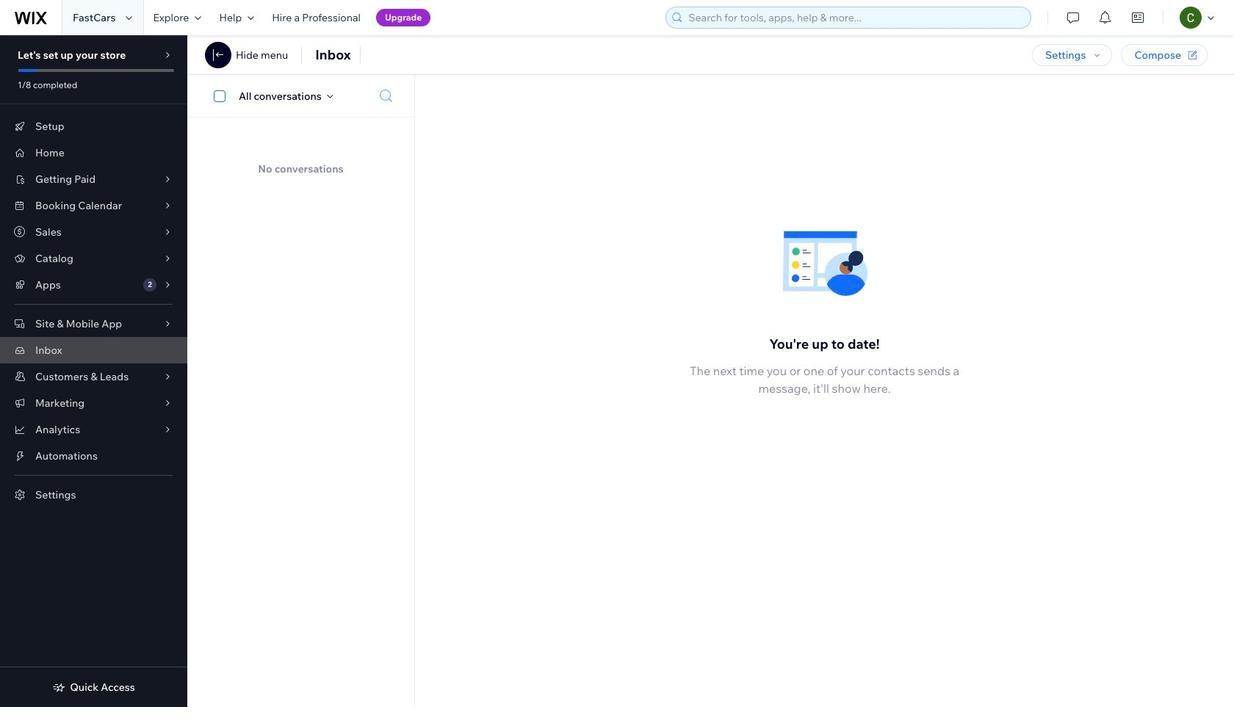 Task type: locate. For each thing, give the bounding box(es) containing it.
Search for tools, apps, help & more... field
[[684, 7, 1027, 28]]

sidebar element
[[0, 35, 187, 708]]

None checkbox
[[206, 87, 239, 105]]



Task type: vqa. For each thing, say whether or not it's contained in the screenshot.
checkbox
yes



